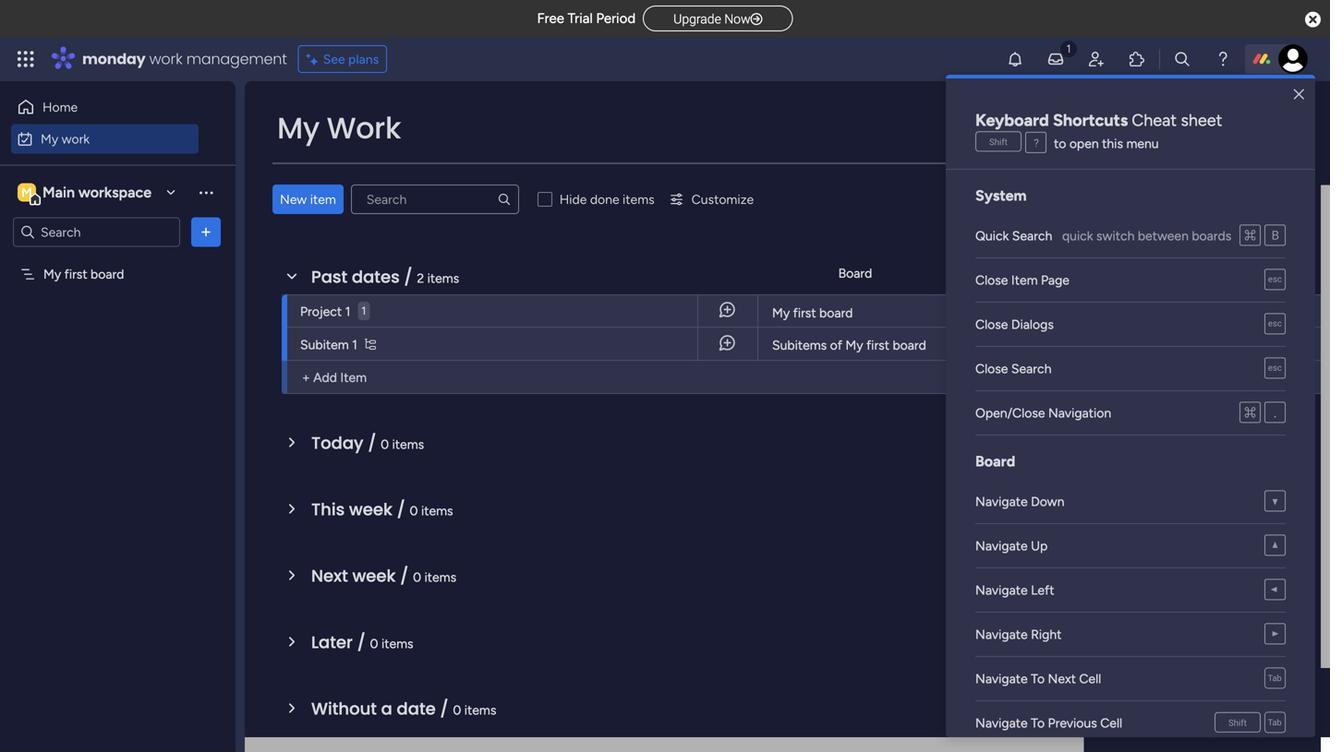 Task type: locate. For each thing, give the bounding box(es) containing it.
v2 shortcuts esc image up nov 16
[[1265, 270, 1286, 291]]

close up open/close
[[975, 361, 1008, 377]]

work for my
[[62, 131, 90, 147]]

search down dialogs
[[1011, 361, 1052, 377]]

1 vertical spatial this month
[[988, 338, 1048, 353]]

this
[[1102, 136, 1123, 151]]

1 vertical spatial to
[[1031, 716, 1045, 732]]

john smith image
[[1278, 44, 1308, 74]]

select product image
[[17, 50, 35, 68]]

0 inside this week / 0 items
[[410, 503, 418, 519]]

my
[[277, 108, 319, 149], [41, 131, 58, 147], [43, 267, 61, 282], [772, 305, 790, 321], [846, 338, 863, 353]]

0 vertical spatial v2 shortcuts esc image
[[1265, 270, 1286, 291]]

nov
[[1275, 304, 1298, 319], [1274, 337, 1297, 351]]

2 this month from the top
[[988, 338, 1048, 353]]

this left dialogs
[[988, 306, 1010, 321]]

2 vertical spatial close
[[975, 361, 1008, 377]]

close left the group on the right
[[975, 273, 1008, 288]]

board down my first board link
[[893, 338, 926, 353]]

item left page
[[1011, 273, 1038, 288]]

0 up 'next week / 0 items'
[[410, 503, 418, 519]]

v2 shortcuts esc image down the nov 23
[[1265, 358, 1286, 380]]

2 horizontal spatial board
[[893, 338, 926, 353]]

see plans
[[323, 51, 379, 67]]

0 vertical spatial board
[[91, 267, 124, 282]]

my first board down search in workspace field
[[43, 267, 124, 282]]

items right later on the left bottom of the page
[[381, 636, 413, 652]]

1 left 1 button
[[345, 304, 350, 320]]

1 close from the top
[[975, 273, 1008, 288]]

work right monday
[[149, 48, 182, 69]]

items inside without a date / 0 items
[[464, 703, 496, 719]]

1 to from the top
[[1031, 672, 1045, 687]]

0 vertical spatial board
[[838, 266, 872, 281]]

keyboard shortcuts cheat sheet
[[975, 110, 1222, 130]]

this down close dialogs
[[988, 338, 1010, 353]]

0 inside today / 0 items
[[381, 437, 389, 453]]

1 vertical spatial search
[[1011, 361, 1052, 377]]

0 vertical spatial work
[[149, 48, 182, 69]]

nov for nov 16
[[1275, 304, 1298, 319]]

board up "navigate down"
[[975, 453, 1015, 471]]

navigate left left
[[975, 583, 1028, 599]]

first down my first board link
[[867, 338, 890, 353]]

option
[[0, 258, 236, 261]]

board up of at the top
[[819, 305, 853, 321]]

0 horizontal spatial first
[[64, 267, 87, 282]]

my work button
[[11, 124, 199, 154]]

search
[[1012, 228, 1052, 244], [1011, 361, 1052, 377]]

navigate down navigate right
[[975, 672, 1028, 687]]

without
[[311, 698, 377, 721]]

work down home
[[62, 131, 90, 147]]

items right done on the left
[[623, 192, 655, 207]]

0 vertical spatial month
[[1013, 306, 1048, 321]]

close for close search
[[975, 361, 1008, 377]]

my first board list box
[[0, 255, 236, 539]]

1 vertical spatial v2 shortcuts esc image
[[1265, 358, 1286, 380]]

board inside my first board link
[[819, 305, 853, 321]]

1 horizontal spatial my first board
[[772, 305, 853, 321]]

1 vertical spatial board
[[819, 305, 853, 321]]

navigate to next cell
[[975, 672, 1101, 687]]

next
[[311, 565, 348, 588], [1048, 672, 1076, 687]]

v2 shortcuts dot image
[[1265, 403, 1286, 424]]

close
[[975, 273, 1008, 288], [975, 317, 1008, 333], [975, 361, 1008, 377]]

v2 shortcuts esc image for close search
[[1265, 358, 1286, 380]]

0 horizontal spatial board
[[91, 267, 124, 282]]

1 vertical spatial week
[[352, 565, 396, 588]]

navigate left right
[[975, 627, 1028, 643]]

cell up previous
[[1079, 672, 1101, 687]]

/
[[404, 266, 413, 289], [368, 432, 376, 455], [397, 498, 405, 522], [400, 565, 409, 588], [357, 631, 366, 655], [440, 698, 449, 721]]

apps image
[[1128, 50, 1146, 68]]

project
[[300, 304, 342, 320]]

1 vertical spatial nov
[[1274, 337, 1297, 351]]

1 vertical spatial work
[[62, 131, 90, 147]]

1 vertical spatial item
[[340, 370, 367, 386]]

week down today / 0 items
[[349, 498, 393, 522]]

navigate up navigate up
[[975, 494, 1028, 510]]

navigate left "up"
[[975, 539, 1028, 554]]

0 vertical spatial item
[[1011, 273, 1038, 288]]

this month
[[988, 306, 1048, 321], [988, 338, 1048, 353]]

now
[[724, 12, 751, 27]]

between
[[1138, 228, 1189, 244]]

a
[[381, 698, 392, 721]]

management
[[186, 48, 287, 69]]

0 vertical spatial first
[[64, 267, 87, 282]]

to for next
[[1031, 672, 1045, 687]]

navigate down "navigate to next cell"
[[975, 716, 1028, 732]]

navigate down
[[975, 494, 1065, 510]]

1 month from the top
[[1013, 306, 1048, 321]]

month down close item page
[[1013, 306, 1048, 321]]

search up the group on the right
[[1012, 228, 1052, 244]]

2 month from the top
[[1013, 338, 1048, 353]]

1 vertical spatial close
[[975, 317, 1008, 333]]

month down dialogs
[[1013, 338, 1048, 353]]

my inside my first board link
[[772, 305, 790, 321]]

1 horizontal spatial board
[[819, 305, 853, 321]]

of
[[830, 338, 842, 353]]

items right date
[[464, 703, 496, 719]]

my first board link
[[769, 296, 940, 329]]

week down this week / 0 items
[[352, 565, 396, 588]]

1
[[345, 304, 350, 320], [362, 304, 366, 318], [352, 337, 357, 353]]

navigate for navigate up
[[975, 539, 1028, 554]]

trial
[[568, 10, 593, 27]]

past
[[311, 266, 348, 289]]

nov for nov 23
[[1274, 337, 1297, 351]]

1 horizontal spatial 1
[[352, 337, 357, 353]]

nov left '16'
[[1275, 304, 1298, 319]]

0 vertical spatial search
[[1012, 228, 1052, 244]]

1 this month from the top
[[988, 306, 1048, 321]]

1 vertical spatial next
[[1048, 672, 1076, 687]]

up
[[1031, 539, 1048, 554]]

board
[[838, 266, 872, 281], [975, 453, 1015, 471]]

item right add
[[340, 370, 367, 386]]

navigate right
[[975, 627, 1062, 643]]

work
[[149, 48, 182, 69], [62, 131, 90, 147]]

done
[[590, 192, 619, 207]]

0 right today at bottom left
[[381, 437, 389, 453]]

first down search in workspace field
[[64, 267, 87, 282]]

/ left 2
[[404, 266, 413, 289]]

search everything image
[[1173, 50, 1192, 68]]

navigate to previous cell
[[975, 716, 1122, 732]]

0 right date
[[453, 703, 461, 719]]

board
[[91, 267, 124, 282], [819, 305, 853, 321], [893, 338, 926, 353]]

work inside my work button
[[62, 131, 90, 147]]

2 v2 shortcuts esc image from the top
[[1265, 358, 1286, 380]]

workspace image
[[18, 182, 36, 203]]

board up my first board link
[[838, 266, 872, 281]]

0 vertical spatial my first board
[[43, 267, 124, 282]]

4 navigate from the top
[[975, 627, 1028, 643]]

first up subitems
[[793, 305, 816, 321]]

my inside my first board list box
[[43, 267, 61, 282]]

right
[[1031, 627, 1062, 643]]

1 horizontal spatial work
[[149, 48, 182, 69]]

main
[[42, 184, 75, 201]]

help image
[[1214, 50, 1232, 68]]

0 horizontal spatial my first board
[[43, 267, 124, 282]]

0 horizontal spatial 1
[[345, 304, 350, 320]]

items inside this week / 0 items
[[421, 503, 453, 519]]

0 vertical spatial this month
[[988, 306, 1048, 321]]

3 close from the top
[[975, 361, 1008, 377]]

date
[[397, 698, 436, 721]]

navigate for navigate to previous cell
[[975, 716, 1028, 732]]

1 vertical spatial board
[[975, 453, 1015, 471]]

past dates / 2 items
[[311, 266, 459, 289]]

1 vertical spatial first
[[793, 305, 816, 321]]

next up later on the left bottom of the page
[[311, 565, 348, 588]]

items
[[623, 192, 655, 207], [427, 271, 459, 286], [392, 437, 424, 453], [421, 503, 453, 519], [424, 570, 456, 586], [381, 636, 413, 652], [464, 703, 496, 719]]

week for next
[[352, 565, 396, 588]]

quick
[[1062, 228, 1093, 244]]

this month down close item page
[[988, 306, 1048, 321]]

6 navigate from the top
[[975, 716, 1028, 732]]

0 horizontal spatial work
[[62, 131, 90, 147]]

search for quick search
[[1012, 228, 1052, 244]]

/ right date
[[440, 698, 449, 721]]

items inside today / 0 items
[[392, 437, 424, 453]]

my down search in workspace field
[[43, 267, 61, 282]]

to left previous
[[1031, 716, 1045, 732]]

1 vertical spatial cell
[[1100, 716, 1122, 732]]

items up this week / 0 items
[[392, 437, 424, 453]]

cheat
[[1132, 110, 1177, 130]]

this month for subitem 1
[[988, 338, 1048, 353]]

0 vertical spatial to
[[1031, 672, 1045, 687]]

this down today at bottom left
[[311, 498, 345, 522]]

down
[[1031, 494, 1065, 510]]

this month down close dialogs
[[988, 338, 1048, 353]]

2 to from the top
[[1031, 716, 1045, 732]]

v2 shortcuts down image
[[1265, 491, 1286, 513]]

2 vertical spatial this
[[311, 498, 345, 522]]

0 right later on the left bottom of the page
[[370, 636, 378, 652]]

this for project 1
[[988, 306, 1010, 321]]

subitems
[[772, 338, 827, 353]]

5 navigate from the top
[[975, 672, 1028, 687]]

open
[[1070, 136, 1099, 151]]

next week / 0 items
[[311, 565, 456, 588]]

0 down this week / 0 items
[[413, 570, 421, 586]]

cell right previous
[[1100, 716, 1122, 732]]

my up subitems
[[772, 305, 790, 321]]

1 button
[[358, 295, 370, 328]]

0 horizontal spatial next
[[311, 565, 348, 588]]

items down this week / 0 items
[[424, 570, 456, 586]]

board down search in workspace field
[[91, 267, 124, 282]]

to down right
[[1031, 672, 1045, 687]]

items right 2
[[427, 271, 459, 286]]

next up previous
[[1048, 672, 1076, 687]]

1 horizontal spatial next
[[1048, 672, 1076, 687]]

my right of at the top
[[846, 338, 863, 353]]

Filter dashboard by text search field
[[351, 185, 519, 214]]

v2 subitems open image
[[365, 339, 376, 351]]

v2 shortcuts tab image
[[1265, 713, 1286, 734]]

0 vertical spatial week
[[349, 498, 393, 522]]

items inside past dates / 2 items
[[427, 271, 459, 286]]

items up 'next week / 0 items'
[[421, 503, 453, 519]]

v2 shortcuts esc image
[[1265, 270, 1286, 291], [1265, 358, 1286, 380]]

my first board
[[43, 267, 124, 282], [772, 305, 853, 321]]

v2 shortcuts tab image
[[1265, 669, 1286, 690]]

today / 0 items
[[311, 432, 424, 455]]

0 vertical spatial cell
[[1079, 672, 1101, 687]]

week for this
[[349, 498, 393, 522]]

v2 shortcuts esc image for close item page
[[1265, 270, 1286, 291]]

workspace options image
[[197, 183, 215, 202]]

3 navigate from the top
[[975, 583, 1028, 599]]

0 vertical spatial close
[[975, 273, 1008, 288]]

2 horizontal spatial 1
[[362, 304, 366, 318]]

1 horizontal spatial first
[[793, 305, 816, 321]]

nov left 23
[[1274, 337, 1297, 351]]

my first board up subitems
[[772, 305, 853, 321]]

left
[[1031, 583, 1054, 599]]

0 vertical spatial this
[[988, 306, 1010, 321]]

1 v2 shortcuts esc image from the top
[[1265, 270, 1286, 291]]

cell
[[1079, 672, 1101, 687], [1100, 716, 1122, 732]]

1 navigate from the top
[[975, 494, 1028, 510]]

23
[[1300, 337, 1313, 351]]

2 navigate from the top
[[975, 539, 1028, 554]]

1 up v2 subitems open icon on the top
[[362, 304, 366, 318]]

2 close from the top
[[975, 317, 1008, 333]]

1 inside button
[[362, 304, 366, 318]]

navigate for navigate left
[[975, 583, 1028, 599]]

workspace
[[78, 184, 152, 201]]

0 horizontal spatial board
[[838, 266, 872, 281]]

close search
[[975, 361, 1052, 377]]

1 left v2 subitems open icon on the top
[[352, 337, 357, 353]]

1 vertical spatial my first board
[[772, 305, 853, 321]]

0 vertical spatial nov
[[1275, 304, 1298, 319]]

first
[[64, 267, 87, 282], [793, 305, 816, 321], [867, 338, 890, 353]]

2 horizontal spatial first
[[867, 338, 890, 353]]

my inside my work button
[[41, 131, 58, 147]]

1 vertical spatial this
[[988, 338, 1010, 353]]

2 vertical spatial first
[[867, 338, 890, 353]]

None search field
[[351, 185, 519, 214]]

my down home
[[41, 131, 58, 147]]

2 vertical spatial board
[[893, 338, 926, 353]]

1 vertical spatial month
[[1013, 338, 1048, 353]]

close left dialogs
[[975, 317, 1008, 333]]



Task type: vqa. For each thing, say whether or not it's contained in the screenshot.
Angle Down image within the 'Filter Log' button
no



Task type: describe. For each thing, give the bounding box(es) containing it.
my first board inside my first board link
[[772, 305, 853, 321]]

v2 shortcuts b image
[[1265, 225, 1286, 247]]

0 horizontal spatial item
[[340, 370, 367, 386]]

dialogs
[[1011, 317, 1054, 333]]

/ right today at bottom left
[[368, 432, 376, 455]]

page
[[1041, 273, 1070, 288]]

add
[[313, 370, 337, 386]]

new item
[[280, 192, 336, 207]]

previous
[[1048, 716, 1097, 732]]

1 horizontal spatial board
[[975, 453, 1015, 471]]

v2 shortcuts command image
[[1240, 403, 1261, 424]]

close for close dialogs
[[975, 317, 1008, 333]]

my left work
[[277, 108, 319, 149]]

cell for navigate to next cell
[[1079, 672, 1101, 687]]

+
[[302, 370, 310, 386]]

see plans button
[[298, 45, 387, 73]]

my first board inside my first board list box
[[43, 267, 124, 282]]

v2 shortcuts command image
[[1240, 225, 1261, 247]]

navigate for navigate down
[[975, 494, 1028, 510]]

sheet
[[1181, 110, 1222, 130]]

first inside my first board list box
[[64, 267, 87, 282]]

home button
[[11, 92, 199, 122]]

dapulse close image
[[1305, 11, 1321, 30]]

see
[[323, 51, 345, 67]]

dapulse x slim image
[[1294, 86, 1304, 104]]

v2 shortcuts up image
[[1265, 536, 1286, 557]]

monday
[[82, 48, 146, 69]]

items inside 'next week / 0 items'
[[424, 570, 456, 586]]

v2 shortcuts right image
[[1265, 624, 1286, 646]]

1 image
[[1060, 38, 1077, 59]]

today
[[311, 432, 364, 455]]

date
[[1280, 266, 1308, 281]]

to for previous
[[1031, 716, 1045, 732]]

later / 0 items
[[311, 631, 413, 655]]

board inside my first board list box
[[91, 267, 124, 282]]

group
[[1017, 266, 1054, 281]]

dapulse rightstroke image
[[751, 12, 763, 26]]

upgrade
[[674, 12, 721, 27]]

16
[[1300, 304, 1312, 319]]

options image
[[197, 223, 215, 242]]

later
[[311, 631, 353, 655]]

hide done items
[[560, 192, 655, 207]]

cell for navigate to previous cell
[[1100, 716, 1122, 732]]

hide
[[560, 192, 587, 207]]

boards
[[1192, 228, 1232, 244]]

Search in workspace field
[[39, 222, 154, 243]]

help
[[1189, 706, 1222, 725]]

this for subitem 1
[[988, 338, 1010, 353]]

menu
[[1126, 136, 1159, 151]]

shortcuts
[[1053, 110, 1128, 130]]

navigate for navigate to next cell
[[975, 672, 1028, 687]]

board inside subitems of my first board link
[[893, 338, 926, 353]]

0 inside without a date / 0 items
[[453, 703, 461, 719]]

navigate up
[[975, 539, 1048, 554]]

work for monday
[[149, 48, 182, 69]]

open/close
[[975, 406, 1045, 421]]

without a date / 0 items
[[311, 698, 496, 721]]

/ up 'next week / 0 items'
[[397, 498, 405, 522]]

m
[[21, 185, 32, 200]]

keyboard
[[975, 110, 1049, 130]]

subitem 1
[[300, 337, 357, 353]]

0 vertical spatial next
[[311, 565, 348, 588]]

close item page
[[975, 273, 1070, 288]]

new item button
[[273, 185, 343, 214]]

navigate left
[[975, 583, 1054, 599]]

invite members image
[[1087, 50, 1106, 68]]

system
[[975, 187, 1027, 205]]

v2 shortcuts left image
[[1265, 580, 1286, 601]]

/ down this week / 0 items
[[400, 565, 409, 588]]

my inside subitems of my first board link
[[846, 338, 863, 353]]

my work
[[41, 131, 90, 147]]

to open this menu
[[1054, 136, 1159, 151]]

subitems of my first board
[[772, 338, 926, 353]]

free
[[537, 10, 564, 27]]

project 1
[[300, 304, 350, 320]]

v2 shortcuts question mark image
[[1025, 133, 1047, 154]]

close for close item page
[[975, 273, 1008, 288]]

customize
[[692, 192, 754, 207]]

search for close search
[[1011, 361, 1052, 377]]

notifications image
[[1006, 50, 1024, 68]]

upgrade now link
[[643, 5, 793, 31]]

search image
[[497, 192, 512, 207]]

free trial period
[[537, 10, 636, 27]]

subitem
[[300, 337, 349, 353]]

quick search
[[975, 228, 1052, 244]]

work
[[327, 108, 401, 149]]

help button
[[1173, 700, 1238, 731]]

/ right later on the left bottom of the page
[[357, 631, 366, 655]]

upgrade now
[[674, 12, 751, 27]]

my work
[[277, 108, 401, 149]]

items inside later / 0 items
[[381, 636, 413, 652]]

to
[[1054, 136, 1066, 151]]

subitems of my first board link
[[769, 328, 940, 361]]

0 inside 'next week / 0 items'
[[413, 570, 421, 586]]

nov 23
[[1274, 337, 1313, 351]]

1 horizontal spatial item
[[1011, 273, 1038, 288]]

first inside my first board link
[[793, 305, 816, 321]]

item
[[310, 192, 336, 207]]

new
[[280, 192, 307, 207]]

v2 shortcuts esc image
[[1265, 314, 1286, 335]]

this week / 0 items
[[311, 498, 453, 522]]

first inside subitems of my first board link
[[867, 338, 890, 353]]

plans
[[348, 51, 379, 67]]

1 for subitem 1
[[352, 337, 357, 353]]

navigation
[[1048, 406, 1111, 421]]

2
[[417, 271, 424, 286]]

navigate for navigate right
[[975, 627, 1028, 643]]

home
[[42, 99, 78, 115]]

workspace selection element
[[18, 182, 154, 206]]

0 inside later / 0 items
[[370, 636, 378, 652]]

inbox image
[[1047, 50, 1065, 68]]

+ add item
[[302, 370, 367, 386]]

month for project 1
[[1013, 306, 1048, 321]]

nov 16
[[1275, 304, 1312, 319]]

quick switch between boards
[[1062, 228, 1232, 244]]

1 for project 1
[[345, 304, 350, 320]]

close dialogs
[[975, 317, 1054, 333]]

switch
[[1096, 228, 1135, 244]]

quick
[[975, 228, 1009, 244]]

customize button
[[662, 185, 761, 214]]

month for subitem 1
[[1013, 338, 1048, 353]]

this month for project 1
[[988, 306, 1048, 321]]

monday work management
[[82, 48, 287, 69]]

dates
[[352, 266, 400, 289]]

open/close navigation
[[975, 406, 1111, 421]]



